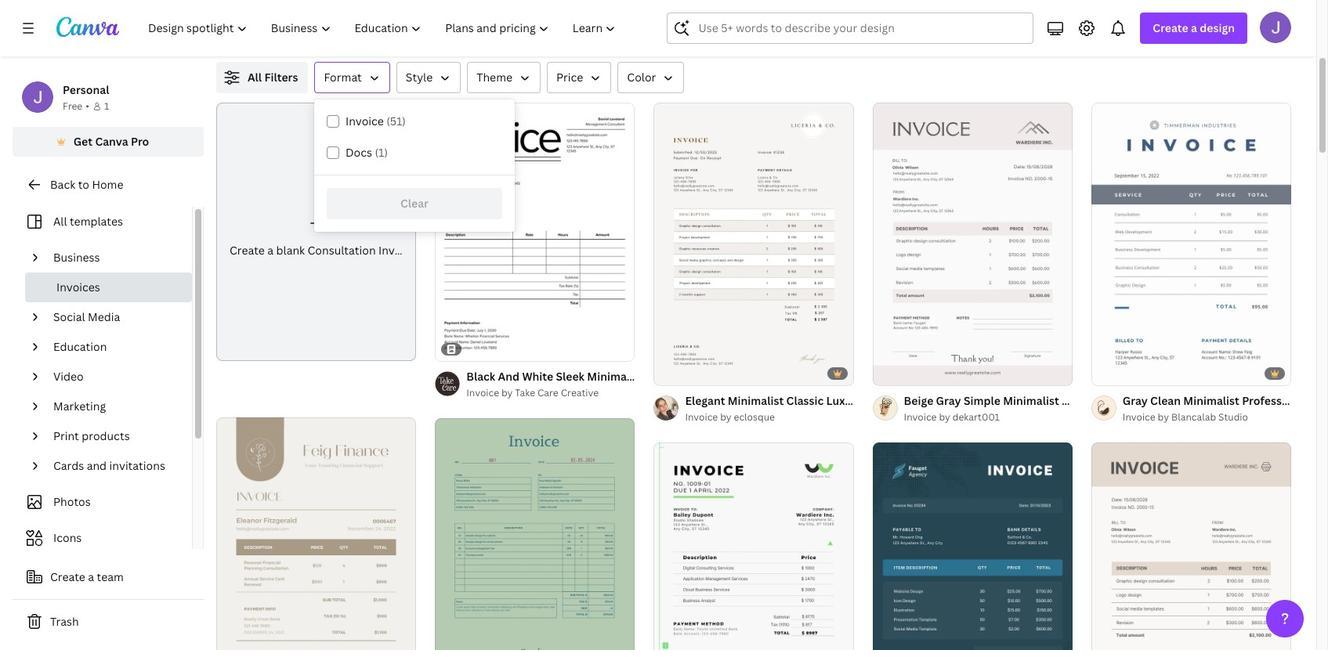 Task type: vqa. For each thing, say whether or not it's contained in the screenshot.
option
no



Task type: locate. For each thing, give the bounding box(es) containing it.
1 horizontal spatial all
[[248, 70, 262, 85]]

create
[[1154, 20, 1189, 35], [230, 243, 265, 258], [50, 570, 85, 585]]

all down back
[[53, 214, 67, 229]]

0 vertical spatial business
[[53, 250, 100, 265]]

invoice up invoice by blancalab studio
[[1134, 394, 1173, 409]]

1 horizontal spatial beige gray simple minimalist consultation invoice image
[[1092, 443, 1292, 651]]

1 vertical spatial business
[[866, 394, 913, 409]]

0 vertical spatial templates
[[231, 67, 285, 82]]

free •
[[63, 100, 89, 113]]

style button
[[397, 62, 461, 93]]

0 horizontal spatial create
[[50, 570, 85, 585]]

price button
[[547, 62, 612, 93]]

invoice by blancalab studio link
[[1123, 410, 1292, 426]]

a inside button
[[88, 570, 94, 585]]

1 horizontal spatial create
[[230, 243, 265, 258]]

a left blank
[[268, 243, 274, 258]]

51
[[216, 67, 229, 82]]

education link
[[47, 332, 183, 362]]

cards
[[53, 459, 84, 474]]

video link
[[47, 362, 183, 392]]

0 horizontal spatial all
[[53, 214, 67, 229]]

1 horizontal spatial consultation
[[1062, 394, 1132, 409]]

social media link
[[47, 303, 183, 332]]

beige gray simple minimalist consultation invoice invoice by dekart001
[[904, 394, 1173, 424]]

all templates link
[[22, 207, 183, 237]]

print products
[[53, 429, 130, 444]]

products
[[82, 429, 130, 444]]

invoice
[[346, 114, 384, 129], [379, 243, 417, 258], [467, 387, 499, 400], [916, 394, 955, 409], [1134, 394, 1173, 409], [686, 411, 718, 424], [904, 411, 937, 424], [1123, 411, 1156, 424]]

0 vertical spatial create
[[1154, 20, 1189, 35]]

templates inside "link"
[[70, 214, 123, 229]]

by down elegant
[[721, 411, 732, 424]]

0 horizontal spatial consultation
[[308, 243, 376, 258]]

a left 'design'
[[1192, 20, 1198, 35]]

all inside button
[[248, 70, 262, 85]]

51 templates
[[216, 67, 285, 82]]

2 horizontal spatial a
[[1192, 20, 1198, 35]]

1 vertical spatial all
[[53, 214, 67, 229]]

all left filters
[[248, 70, 262, 85]]

1 vertical spatial consultation
[[1062, 394, 1132, 409]]

0 vertical spatial all
[[248, 70, 262, 85]]

and
[[87, 459, 107, 474]]

business up 'invoices'
[[53, 250, 100, 265]]

0 vertical spatial beige gray simple minimalist consultation invoice image
[[873, 103, 1073, 386]]

minimalist up invoice by dekart001 link
[[1004, 394, 1060, 409]]

a inside 'dropdown button'
[[1192, 20, 1198, 35]]

create left 'design'
[[1154, 20, 1189, 35]]

team
[[97, 570, 124, 585]]

1 minimalist from the left
[[728, 394, 784, 409]]

1 horizontal spatial minimalist
[[1004, 394, 1060, 409]]

0 vertical spatial a
[[1192, 20, 1198, 35]]

invoice left blancalab
[[1123, 411, 1156, 424]]

jacob simon image
[[1261, 12, 1292, 43]]

video
[[53, 369, 84, 384]]

2 horizontal spatial create
[[1154, 20, 1189, 35]]

by down gray
[[940, 411, 951, 424]]

0 horizontal spatial beige gray simple minimalist consultation invoice image
[[873, 103, 1073, 386]]

2 vertical spatial a
[[88, 570, 94, 585]]

consultation
[[308, 243, 376, 258], [1062, 394, 1132, 409]]

1 horizontal spatial business
[[866, 394, 913, 409]]

to
[[78, 177, 89, 192]]

None search field
[[668, 13, 1034, 44]]

1 vertical spatial a
[[268, 243, 274, 258]]

social
[[53, 310, 85, 325]]

dekart001
[[953, 411, 1000, 424]]

consulting invoice templates image
[[958, 0, 1292, 2]]

create down icons at the left
[[50, 570, 85, 585]]

create a design
[[1154, 20, 1236, 35]]

create inside 'dropdown button'
[[1154, 20, 1189, 35]]

all filters
[[248, 70, 298, 85]]

templates right 51
[[231, 67, 285, 82]]

2 minimalist from the left
[[1004, 394, 1060, 409]]

invoice down 'beige'
[[904, 411, 937, 424]]

1 horizontal spatial a
[[268, 243, 274, 258]]

2 vertical spatial create
[[50, 570, 85, 585]]

template
[[957, 394, 1007, 409]]

by inside 'beige gray simple minimalist consultation invoice invoice by dekart001'
[[940, 411, 951, 424]]

business link
[[47, 243, 183, 273]]

minimalist up eclosque
[[728, 394, 784, 409]]

all for all filters
[[248, 70, 262, 85]]

eclosque
[[734, 411, 775, 424]]

invoices
[[56, 280, 100, 295]]

beige gray simple minimalist consultation invoice link
[[904, 393, 1173, 410]]

invoice by take care creative link
[[467, 386, 635, 401]]

create a team button
[[13, 562, 204, 594]]

gray clean minimalist professional business consultation and service invoice image
[[1092, 103, 1292, 386]]

by left take
[[502, 387, 513, 400]]

create a design button
[[1141, 13, 1248, 44]]

all inside "link"
[[53, 214, 67, 229]]

business
[[53, 250, 100, 265], [866, 394, 913, 409]]

templates
[[231, 67, 285, 82], [70, 214, 123, 229]]

invoice down elegant
[[686, 411, 718, 424]]

business right luxury
[[866, 394, 913, 409]]

beige
[[904, 394, 934, 409]]

1 vertical spatial templates
[[70, 214, 123, 229]]

create left blank
[[230, 243, 265, 258]]

all
[[248, 70, 262, 85], [53, 214, 67, 229]]

theme button
[[467, 62, 541, 93]]

create a blank consultation invoice
[[230, 243, 417, 258]]

marketing
[[53, 399, 106, 414]]

studio
[[1219, 411, 1249, 424]]

design
[[1201, 20, 1236, 35]]

a
[[1192, 20, 1198, 35], [268, 243, 274, 258], [88, 570, 94, 585]]

clear button
[[327, 188, 503, 220]]

style
[[406, 70, 433, 85]]

create a blank consultation invoice link
[[216, 103, 417, 362]]

a for team
[[88, 570, 94, 585]]

black and white sleek minimalist management consulting invoice doc image
[[435, 103, 635, 362]]

0 horizontal spatial business
[[53, 250, 100, 265]]

0 horizontal spatial templates
[[70, 214, 123, 229]]

trash
[[50, 615, 79, 630]]

beige gray simple minimalist consultation invoice image
[[873, 103, 1073, 386], [1092, 443, 1292, 651]]

templates down back to home
[[70, 214, 123, 229]]

0 horizontal spatial minimalist
[[728, 394, 784, 409]]

create inside button
[[50, 570, 85, 585]]

1 horizontal spatial templates
[[231, 67, 285, 82]]

take
[[515, 387, 536, 400]]

classic
[[787, 394, 824, 409]]

templates for 51 templates
[[231, 67, 285, 82]]

minimalist
[[728, 394, 784, 409], [1004, 394, 1060, 409]]

home
[[92, 177, 123, 192]]

create a blank consultation invoice element
[[216, 103, 417, 362]]

1 vertical spatial create
[[230, 243, 265, 258]]

0 horizontal spatial a
[[88, 570, 94, 585]]

0 vertical spatial consultation
[[308, 243, 376, 258]]

a left team
[[88, 570, 94, 585]]

clear
[[401, 196, 429, 211]]



Task type: describe. For each thing, give the bounding box(es) containing it.
print
[[53, 429, 79, 444]]

price
[[557, 70, 584, 85]]

filters
[[265, 70, 298, 85]]

luxury
[[827, 394, 863, 409]]

invitations
[[109, 459, 165, 474]]

all filters button
[[216, 62, 308, 93]]

trash link
[[13, 607, 204, 638]]

back
[[50, 177, 75, 192]]

invoice by blancalab studio
[[1123, 411, 1249, 424]]

white it company professional service invoice image
[[654, 443, 854, 651]]

pro
[[131, 134, 149, 149]]

business inside elegant minimalist classic luxury business invoice template invoice by eclosque
[[866, 394, 913, 409]]

top level navigation element
[[138, 13, 630, 44]]

back to home
[[50, 177, 123, 192]]

theme
[[477, 70, 513, 85]]

invoice left take
[[467, 387, 499, 400]]

simple
[[964, 394, 1001, 409]]

print products link
[[47, 422, 183, 452]]

create for create a team
[[50, 570, 85, 585]]

get canva pro button
[[13, 127, 204, 157]]

invoice (51)
[[346, 114, 406, 129]]

color
[[628, 70, 657, 85]]

back to home link
[[13, 169, 204, 201]]

format button
[[315, 62, 390, 93]]

invoice up dekart001
[[916, 394, 955, 409]]

all for all templates
[[53, 214, 67, 229]]

all templates
[[53, 214, 123, 229]]

by left blancalab
[[1159, 411, 1170, 424]]

format
[[324, 70, 362, 85]]

templates for all templates
[[70, 214, 123, 229]]

blancalab
[[1172, 411, 1217, 424]]

invoice down clear button
[[379, 243, 417, 258]]

color button
[[618, 62, 685, 93]]

creative
[[561, 387, 599, 400]]

create for create a design
[[1154, 20, 1189, 35]]

consultation inside create a blank consultation invoice element
[[308, 243, 376, 258]]

Search search field
[[699, 13, 1024, 43]]

docs
[[346, 145, 372, 160]]

canva
[[95, 134, 128, 149]]

create for create a blank consultation invoice
[[230, 243, 265, 258]]

by inside elegant minimalist classic luxury business invoice template invoice by eclosque
[[721, 411, 732, 424]]

icons
[[53, 531, 82, 546]]

consultation inside 'beige gray simple minimalist consultation invoice invoice by dekart001'
[[1062, 394, 1132, 409]]

care
[[538, 387, 559, 400]]

elegant minimalist classic luxury business invoice template link
[[686, 393, 1007, 410]]

cards and invitations
[[53, 459, 165, 474]]

photos
[[53, 495, 91, 510]]

free
[[63, 100, 83, 113]]

•
[[86, 100, 89, 113]]

minimalist inside elegant minimalist classic luxury business invoice template invoice by eclosque
[[728, 394, 784, 409]]

media
[[88, 310, 120, 325]]

invoice by eclosque link
[[686, 410, 854, 426]]

gray
[[937, 394, 962, 409]]

education
[[53, 339, 107, 354]]

(1)
[[375, 145, 388, 160]]

invoice by dekart001 link
[[904, 410, 1073, 426]]

1
[[104, 100, 109, 113]]

personal
[[63, 82, 109, 97]]

invoice by take care creative
[[467, 387, 599, 400]]

marketing link
[[47, 392, 183, 422]]

icons link
[[22, 524, 183, 554]]

invoice up docs (1)
[[346, 114, 384, 129]]

(51)
[[387, 114, 406, 129]]

get canva pro
[[73, 134, 149, 149]]

green blue pink vintage retro freelance invoice image
[[435, 419, 635, 651]]

blank
[[276, 243, 305, 258]]

get
[[73, 134, 93, 149]]

dark blue minimalist agency invoice image
[[873, 443, 1073, 651]]

elegant minimalist classic luxury business invoice template image
[[654, 103, 854, 386]]

create a team
[[50, 570, 124, 585]]

beige aesthetic invoice image
[[216, 418, 416, 651]]

elegant
[[686, 394, 726, 409]]

a for blank
[[268, 243, 274, 258]]

cards and invitations link
[[47, 452, 183, 481]]

social media
[[53, 310, 120, 325]]

a for design
[[1192, 20, 1198, 35]]

minimalist inside 'beige gray simple minimalist consultation invoice invoice by dekart001'
[[1004, 394, 1060, 409]]

docs (1)
[[346, 145, 388, 160]]

elegant minimalist classic luxury business invoice template invoice by eclosque
[[686, 394, 1007, 424]]

1 vertical spatial beige gray simple minimalist consultation invoice image
[[1092, 443, 1292, 651]]

photos link
[[22, 488, 183, 517]]



